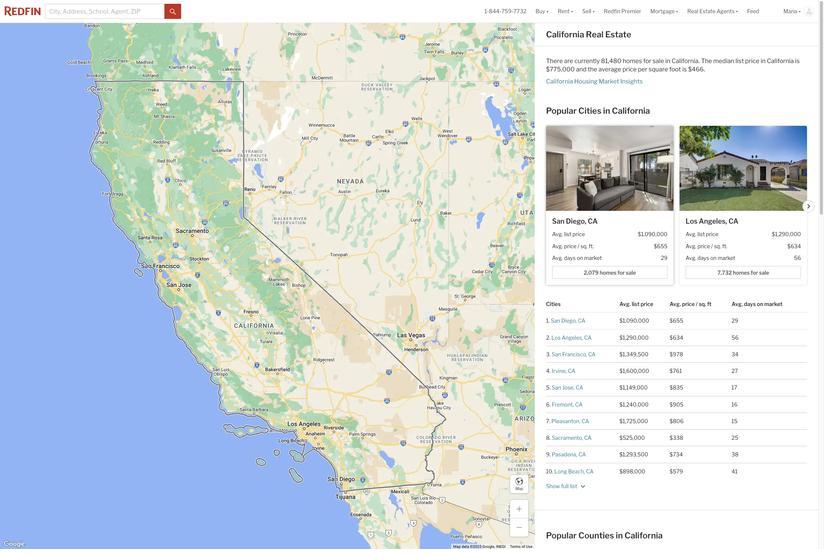 Task type: vqa. For each thing, say whether or not it's contained in the screenshot.
3.27M
no



Task type: locate. For each thing, give the bounding box(es) containing it.
data
[[462, 545, 469, 549]]

761
[[673, 368, 682, 374]]

photo of home in san diego, ca image
[[546, 126, 674, 211]]

0 vertical spatial $ 655
[[654, 243, 668, 249]]

$ 525,000
[[620, 435, 645, 441]]

/ left ft
[[696, 301, 698, 308]]

2 horizontal spatial for
[[751, 270, 758, 276]]

2 horizontal spatial sq.
[[714, 243, 721, 249]]

1 horizontal spatial days
[[698, 255, 709, 261]]

. up 3 at the bottom right of page
[[549, 335, 550, 341]]

0 horizontal spatial estate
[[605, 30, 631, 39]]

ft. for diego,
[[589, 243, 594, 249]]

$466.
[[688, 66, 705, 73]]

. for 9
[[550, 452, 551, 458]]

. for 10
[[552, 468, 553, 475]]

san diego, ca link
[[551, 318, 585, 324]]

homes right 2,079 in the right of the page
[[600, 270, 617, 276]]

1,290,000 for $ 634
[[775, 231, 801, 238]]

1 horizontal spatial market
[[718, 255, 735, 261]]

0 vertical spatial los
[[686, 217, 698, 225]]

days for angeles,
[[698, 255, 709, 261]]

1 vertical spatial $ 634
[[670, 335, 683, 341]]

16
[[732, 402, 738, 408]]

california
[[546, 30, 584, 39], [767, 57, 794, 65], [546, 78, 573, 85], [612, 106, 650, 116], [625, 531, 663, 541]]

0 vertical spatial cities
[[579, 106, 601, 116]]

1 avg. price / sq. ft. from the left
[[552, 243, 594, 249]]

. left pleasanton,
[[549, 418, 550, 425]]

0 horizontal spatial is
[[682, 66, 687, 73]]

▾ right the buy at the top of the page
[[546, 8, 549, 15]]

.
[[549, 318, 550, 324], [549, 335, 550, 341], [550, 351, 551, 358], [550, 368, 551, 374], [550, 385, 551, 391], [550, 402, 551, 408], [549, 418, 550, 425], [550, 435, 551, 441], [550, 452, 551, 458], [552, 468, 553, 475]]

1 horizontal spatial on
[[710, 255, 717, 261]]

. up 6
[[550, 385, 551, 391]]

▾ right the agents
[[736, 8, 738, 15]]

sacramento, ca link
[[552, 435, 592, 441]]

1 horizontal spatial $ 634
[[788, 243, 801, 249]]

1 horizontal spatial real
[[687, 8, 698, 15]]

3 . san francisco, ca
[[546, 351, 596, 358]]

0 horizontal spatial real
[[586, 30, 604, 39]]

fremont,
[[552, 402, 574, 408]]

1-844-759-7732
[[485, 8, 527, 15]]

estate down redfin premier button
[[605, 30, 631, 39]]

634
[[791, 243, 801, 249], [673, 335, 683, 341]]

▾ right mortgage
[[676, 8, 678, 15]]

0 horizontal spatial map
[[453, 545, 461, 549]]

0 horizontal spatial cities
[[546, 301, 561, 308]]

sq.
[[581, 243, 588, 249], [714, 243, 721, 249], [699, 301, 706, 308]]

0 horizontal spatial $ 1,290,000
[[620, 335, 649, 341]]

. left irvine,
[[550, 368, 551, 374]]

days down 7,732 homes for sale
[[744, 301, 756, 308]]

on down san diego, ca
[[577, 255, 583, 261]]

avg. list price for diego,
[[552, 231, 585, 238]]

$ 1,293,500
[[620, 452, 648, 458]]

$ 1,725,000
[[620, 418, 648, 425]]

0 vertical spatial estate
[[700, 8, 716, 15]]

list
[[736, 57, 744, 65], [564, 231, 571, 238], [698, 231, 705, 238], [632, 301, 640, 308], [570, 483, 577, 490]]

feed
[[747, 8, 759, 15]]

. left sacramento,
[[550, 435, 551, 441]]

cities down housing at the right of page
[[579, 106, 601, 116]]

sale up avg. list price button
[[626, 270, 636, 276]]

1 horizontal spatial map
[[515, 487, 523, 491]]

1 ft. from the left
[[589, 243, 594, 249]]

0 vertical spatial 1,290,000
[[775, 231, 801, 238]]

5
[[546, 385, 550, 391]]

1 horizontal spatial $ 1,290,000
[[772, 231, 801, 238]]

$ 1,290,000 for 1,349,500
[[620, 335, 649, 341]]

0 vertical spatial 1,090,000
[[641, 231, 668, 238]]

2 horizontal spatial days
[[744, 301, 756, 308]]

1 horizontal spatial 634
[[791, 243, 801, 249]]

san for jose,
[[552, 385, 561, 391]]

real down sell ▾ dropdown button
[[586, 30, 604, 39]]

1 vertical spatial $ 1,090,000
[[620, 318, 649, 324]]

ft. up 2,079 in the right of the page
[[589, 243, 594, 249]]

0 horizontal spatial $ 634
[[670, 335, 683, 341]]

avg. days on market
[[552, 255, 602, 261], [686, 255, 735, 261], [732, 301, 783, 308]]

avg. price / sq. ft. down san diego, ca
[[552, 243, 594, 249]]

1 horizontal spatial sale
[[653, 57, 664, 65]]

beach,
[[568, 468, 585, 475]]

map left show
[[515, 487, 523, 491]]

1 vertical spatial 1,290,000
[[623, 335, 649, 341]]

1 horizontal spatial for
[[643, 57, 651, 65]]

. left 'fremont,'
[[550, 402, 551, 408]]

avg. days on market for diego,
[[552, 255, 602, 261]]

898,000
[[623, 468, 645, 475]]

1 horizontal spatial 29
[[732, 318, 738, 324]]

mortgage
[[650, 8, 675, 15]]

/ inside "button"
[[696, 301, 698, 308]]

0 vertical spatial map
[[515, 487, 523, 491]]

map for map data ©2023 google, inegi
[[453, 545, 461, 549]]

terms of use link
[[510, 545, 533, 549]]

avg. list price
[[552, 231, 585, 238], [686, 231, 718, 238], [620, 301, 653, 308]]

map button
[[510, 475, 529, 494]]

cities up 1
[[546, 301, 561, 308]]

and
[[576, 66, 587, 73]]

$ 806
[[670, 418, 684, 425]]

▾ for buy ▾
[[546, 8, 549, 15]]

map inside button
[[515, 487, 523, 491]]

1 horizontal spatial homes
[[623, 57, 642, 65]]

▾ right maria
[[799, 8, 801, 15]]

/ down san diego, ca
[[578, 243, 579, 249]]

maria ▾
[[784, 8, 801, 15]]

days down san diego, ca
[[564, 255, 576, 261]]

0 vertical spatial 655
[[657, 243, 668, 249]]

days down los angeles, ca
[[698, 255, 709, 261]]

1 horizontal spatial $ 655
[[670, 318, 683, 324]]

homes inside there are currently 81,480 homes for sale in california. the median list price in california is $775,000 and the average price per square foot is $466.
[[623, 57, 642, 65]]

. for 5
[[550, 385, 551, 391]]

sale for los angeles, ca
[[759, 270, 769, 276]]

for right 7,732
[[751, 270, 758, 276]]

0 horizontal spatial sale
[[626, 270, 636, 276]]

1 horizontal spatial estate
[[700, 8, 716, 15]]

1 vertical spatial estate
[[605, 30, 631, 39]]

google image
[[2, 540, 27, 550]]

0 vertical spatial 29
[[661, 255, 668, 261]]

0 vertical spatial $ 1,290,000
[[772, 231, 801, 238]]

0 horizontal spatial angeles,
[[562, 335, 583, 341]]

0 horizontal spatial 29
[[661, 255, 668, 261]]

pleasanton, ca link
[[552, 418, 589, 425]]

mortgage ▾ button
[[646, 0, 683, 23]]

for up the per
[[643, 57, 651, 65]]

7
[[546, 418, 549, 425]]

sale inside there are currently 81,480 homes for sale in california. the median list price in california is $775,000 and the average price per square foot is $466.
[[653, 57, 664, 65]]

popular counties in california
[[546, 531, 663, 541]]

0 horizontal spatial for
[[618, 270, 625, 276]]

$
[[638, 231, 641, 238], [772, 231, 775, 238], [654, 243, 657, 249], [788, 243, 791, 249], [620, 318, 623, 324], [670, 318, 673, 324], [620, 335, 623, 341], [670, 335, 673, 341], [620, 351, 623, 358], [670, 351, 673, 358], [620, 368, 623, 374], [670, 368, 673, 374], [620, 385, 623, 391], [670, 385, 673, 391], [620, 402, 623, 408], [670, 402, 673, 408], [620, 418, 623, 425], [670, 418, 673, 425], [620, 435, 623, 441], [670, 435, 673, 441], [620, 452, 623, 458], [670, 452, 673, 458], [620, 468, 623, 475], [670, 468, 673, 475]]

338
[[673, 435, 683, 441]]

1,600,000
[[623, 368, 649, 374]]

1 horizontal spatial sq.
[[699, 301, 706, 308]]

price inside button
[[641, 301, 653, 308]]

on
[[577, 255, 583, 261], [710, 255, 717, 261], [757, 301, 763, 308]]

avg. days on market inside button
[[732, 301, 783, 308]]

avg. price / sq. ft. for diego,
[[552, 243, 594, 249]]

1 vertical spatial los
[[552, 335, 561, 341]]

$ 1,090,000
[[638, 231, 668, 238], [620, 318, 649, 324]]

sale up avg. days on market button
[[759, 270, 769, 276]]

8 . sacramento, ca
[[546, 435, 592, 441]]

6 . fremont, ca
[[546, 402, 583, 408]]

25
[[732, 435, 738, 441]]

. for 6
[[550, 402, 551, 408]]

0 horizontal spatial avg. list price
[[552, 231, 585, 238]]

2 horizontal spatial market
[[764, 301, 783, 308]]

homes up the per
[[623, 57, 642, 65]]

2 horizontal spatial homes
[[733, 270, 750, 276]]

homes right 7,732
[[733, 270, 750, 276]]

estate inside dropdown button
[[700, 8, 716, 15]]

on for diego,
[[577, 255, 583, 261]]

. left the long
[[552, 468, 553, 475]]

for inside there are currently 81,480 homes for sale in california. the median list price in california is $775,000 and the average price per square foot is $466.
[[643, 57, 651, 65]]

1 horizontal spatial is
[[795, 57, 800, 65]]

41
[[732, 468, 738, 475]]

1 horizontal spatial /
[[696, 301, 698, 308]]

1 vertical spatial real
[[586, 30, 604, 39]]

rent ▾ button
[[558, 0, 573, 23]]

avg. list price for angeles,
[[686, 231, 718, 238]]

avg. price / sq. ft.
[[552, 243, 594, 249], [686, 243, 727, 249]]

0 horizontal spatial los
[[552, 335, 561, 341]]

1 vertical spatial 56
[[732, 335, 739, 341]]

56
[[794, 255, 801, 261], [732, 335, 739, 341]]

29
[[661, 255, 668, 261], [732, 318, 738, 324]]

734
[[673, 452, 683, 458]]

submit search image
[[170, 9, 176, 15]]

francisco,
[[562, 351, 587, 358]]

market inside button
[[764, 301, 783, 308]]

2 horizontal spatial on
[[757, 301, 763, 308]]

avg. price / sq. ft. for angeles,
[[686, 243, 727, 249]]

popular cities in california
[[546, 106, 650, 116]]

$ 978
[[670, 351, 683, 358]]

2 horizontal spatial avg. list price
[[686, 231, 718, 238]]

0 horizontal spatial /
[[578, 243, 579, 249]]

estate left the agents
[[700, 8, 716, 15]]

counties
[[579, 531, 614, 541]]

0 horizontal spatial 56
[[732, 335, 739, 341]]

1 horizontal spatial avg. price / sq. ft.
[[686, 243, 727, 249]]

sq. for diego,
[[581, 243, 588, 249]]

1 vertical spatial $ 1,290,000
[[620, 335, 649, 341]]

long
[[555, 468, 567, 475]]

0 vertical spatial 634
[[791, 243, 801, 249]]

2 ft. from the left
[[722, 243, 727, 249]]

3 ▾ from the left
[[593, 8, 595, 15]]

for right 2,079 in the right of the page
[[618, 270, 625, 276]]

ft. up 7,732
[[722, 243, 727, 249]]

1 popular from the top
[[546, 106, 577, 116]]

0 vertical spatial angeles,
[[699, 217, 727, 225]]

rent ▾
[[558, 8, 573, 15]]

©2023
[[470, 545, 482, 549]]

market
[[584, 255, 602, 261], [718, 255, 735, 261], [764, 301, 783, 308]]

$ 734
[[670, 452, 683, 458]]

. left pasadena,
[[550, 452, 551, 458]]

2 horizontal spatial sale
[[759, 270, 769, 276]]

0 horizontal spatial sq.
[[581, 243, 588, 249]]

1-844-759-7732 link
[[485, 8, 527, 15]]

real right mortgage ▾
[[687, 8, 698, 15]]

0 vertical spatial real
[[687, 8, 698, 15]]

avg. days on market up 2,079 in the right of the page
[[552, 255, 602, 261]]

$ 1,290,000 for 634
[[772, 231, 801, 238]]

▾ right sell
[[593, 8, 595, 15]]

8
[[546, 435, 550, 441]]

4
[[546, 368, 550, 374]]

1 horizontal spatial cities
[[579, 106, 601, 116]]

angeles,
[[699, 217, 727, 225], [562, 335, 583, 341]]

avg. days on market up 7,732
[[686, 255, 735, 261]]

0 horizontal spatial avg. price / sq. ft.
[[552, 243, 594, 249]]

0 vertical spatial $ 634
[[788, 243, 801, 249]]

1 vertical spatial popular
[[546, 531, 577, 541]]

5 ▾ from the left
[[736, 8, 738, 15]]

irvine,
[[552, 368, 567, 374]]

$ 835
[[670, 385, 683, 391]]

on down 7,732 homes for sale
[[757, 301, 763, 308]]

1 horizontal spatial 1,290,000
[[775, 231, 801, 238]]

▾ right rent at the top
[[571, 8, 573, 15]]

2 horizontal spatial /
[[711, 243, 713, 249]]

homes for san diego, ca
[[600, 270, 617, 276]]

0 horizontal spatial market
[[584, 255, 602, 261]]

housing
[[574, 78, 598, 85]]

avg. price / sq. ft. down los angeles, ca
[[686, 243, 727, 249]]

2 ▾ from the left
[[571, 8, 573, 15]]

map region
[[0, 0, 599, 550]]

sq. down los angeles, ca
[[714, 243, 721, 249]]

0 horizontal spatial on
[[577, 255, 583, 261]]

. up 2 at the bottom of page
[[549, 318, 550, 324]]

sacramento,
[[552, 435, 583, 441]]

0 vertical spatial popular
[[546, 106, 577, 116]]

1 vertical spatial diego,
[[561, 318, 577, 324]]

sq. inside "button"
[[699, 301, 706, 308]]

avg. days on market down 7,732 homes for sale
[[732, 301, 783, 308]]

1 vertical spatial $ 655
[[670, 318, 683, 324]]

sale up square
[[653, 57, 664, 65]]

2 avg. price / sq. ft. from the left
[[686, 243, 727, 249]]

1 horizontal spatial avg. list price
[[620, 301, 653, 308]]

0 horizontal spatial homes
[[600, 270, 617, 276]]

ft.
[[589, 243, 594, 249], [722, 243, 727, 249]]

san for francisco,
[[552, 351, 561, 358]]

1 ▾ from the left
[[546, 8, 549, 15]]

1 vertical spatial map
[[453, 545, 461, 549]]

are
[[564, 57, 573, 65]]

1 horizontal spatial 56
[[794, 255, 801, 261]]

0 vertical spatial 56
[[794, 255, 801, 261]]

sq. down san diego, ca
[[581, 243, 588, 249]]

0 horizontal spatial 634
[[673, 335, 683, 341]]

map left data
[[453, 545, 461, 549]]

0 horizontal spatial 1,290,000
[[623, 335, 649, 341]]

1,090,000
[[641, 231, 668, 238], [623, 318, 649, 324]]

0 horizontal spatial days
[[564, 255, 576, 261]]

on down los angeles, ca
[[710, 255, 717, 261]]

1 horizontal spatial ft.
[[722, 243, 727, 249]]

▾ for maria ▾
[[799, 8, 801, 15]]

avg. inside avg. days on market button
[[732, 301, 743, 308]]

pasadena,
[[552, 452, 577, 458]]

/ down los angeles, ca
[[711, 243, 713, 249]]

1 horizontal spatial 655
[[673, 318, 683, 324]]

1 vertical spatial angeles,
[[562, 335, 583, 341]]

avg. days on market button
[[732, 296, 807, 313]]

$ 905
[[670, 402, 684, 408]]

full
[[561, 483, 569, 490]]

6 ▾ from the left
[[799, 8, 801, 15]]

sell ▾ button
[[578, 0, 600, 23]]

sq. left ft
[[699, 301, 706, 308]]

0 horizontal spatial ft.
[[589, 243, 594, 249]]

avg. inside avg. price / sq. ft "button"
[[670, 301, 681, 308]]

california housing market insights
[[546, 78, 643, 85]]

2 popular from the top
[[546, 531, 577, 541]]

4 ▾ from the left
[[676, 8, 678, 15]]

1 horizontal spatial los
[[686, 217, 698, 225]]

market
[[599, 78, 619, 85]]

1 vertical spatial cities
[[546, 301, 561, 308]]

days for diego,
[[564, 255, 576, 261]]

. up 4
[[550, 351, 551, 358]]

▾ for mortgage ▾
[[676, 8, 678, 15]]

$775,000
[[546, 66, 575, 73]]



Task type: describe. For each thing, give the bounding box(es) containing it.
jose,
[[562, 385, 575, 391]]

irvine, ca link
[[552, 368, 575, 374]]

for for san diego, ca
[[618, 270, 625, 276]]

san francisco, ca link
[[552, 351, 596, 358]]

market for diego,
[[584, 255, 602, 261]]

ft
[[707, 301, 712, 308]]

$ 761
[[670, 368, 682, 374]]

foot
[[669, 66, 681, 73]]

median
[[713, 57, 734, 65]]

2 . los angeles, ca
[[546, 335, 592, 341]]

. for 7
[[549, 418, 550, 425]]

9
[[546, 452, 550, 458]]

1 vertical spatial 634
[[673, 335, 683, 341]]

show full list link
[[546, 482, 807, 491]]

1 vertical spatial 29
[[732, 318, 738, 324]]

market for angeles,
[[718, 255, 735, 261]]

mortgage ▾ button
[[650, 0, 678, 23]]

/ for diego,
[[578, 243, 579, 249]]

9 . pasadena, ca
[[546, 452, 586, 458]]

california inside there are currently 81,480 homes for sale in california. the median list price in california is $775,000 and the average price per square foot is $466.
[[767, 57, 794, 65]]

1 vertical spatial 1,090,000
[[623, 318, 649, 324]]

. for 1
[[549, 318, 550, 324]]

5 . san jose, ca
[[546, 385, 583, 391]]

1 vertical spatial 655
[[673, 318, 683, 324]]

34
[[732, 351, 739, 358]]

real inside dropdown button
[[687, 8, 698, 15]]

$ 1,600,000
[[620, 368, 649, 374]]

map for map
[[515, 487, 523, 491]]

price inside "button"
[[682, 301, 695, 308]]

insights
[[620, 78, 643, 85]]

currently
[[575, 57, 600, 65]]

. for 3
[[550, 351, 551, 358]]

long beach, ca link
[[555, 468, 594, 475]]

$ 1,149,000
[[620, 385, 648, 391]]

ft. for angeles,
[[722, 243, 727, 249]]

1,290,000 for $ 1,349,500
[[623, 335, 649, 341]]

15
[[732, 418, 738, 425]]

buy
[[536, 8, 545, 15]]

$ 1,240,000
[[620, 402, 649, 408]]

real estate agents ▾
[[687, 8, 738, 15]]

pleasanton,
[[552, 418, 581, 425]]

list inside button
[[632, 301, 640, 308]]

avg. days on market for angeles,
[[686, 255, 735, 261]]

. for 4
[[550, 368, 551, 374]]

los angeles, ca link
[[552, 335, 592, 341]]

avg. list price inside button
[[620, 301, 653, 308]]

2,079 homes for sale
[[584, 270, 636, 276]]

on inside avg. days on market button
[[757, 301, 763, 308]]

redfin premier button
[[600, 0, 646, 23]]

3
[[546, 351, 550, 358]]

redfin
[[604, 8, 620, 15]]

sq. for angeles,
[[714, 243, 721, 249]]

525,000
[[623, 435, 645, 441]]

7,732
[[718, 270, 732, 276]]

avg. price / sq. ft
[[670, 301, 712, 308]]

show
[[546, 483, 560, 490]]

california.
[[672, 57, 700, 65]]

$ 579
[[670, 468, 683, 475]]

redfin premier
[[604, 8, 641, 15]]

cities inside button
[[546, 301, 561, 308]]

on for angeles,
[[710, 255, 717, 261]]

average
[[599, 66, 621, 73]]

terms of use
[[510, 545, 533, 549]]

real estate agents ▾ link
[[687, 0, 738, 23]]

1-
[[485, 8, 489, 15]]

1,293,500
[[623, 452, 648, 458]]

days inside avg. days on market button
[[744, 301, 756, 308]]

0 vertical spatial $ 1,090,000
[[638, 231, 668, 238]]

rent ▾ button
[[553, 0, 578, 23]]

sale for san diego, ca
[[626, 270, 636, 276]]

$ 1,349,500
[[620, 351, 648, 358]]

fremont, ca link
[[552, 402, 583, 408]]

popular for popular cities in
[[546, 106, 577, 116]]

905
[[673, 402, 684, 408]]

pasadena, ca link
[[552, 452, 586, 458]]

premier
[[621, 8, 641, 15]]

579
[[673, 468, 683, 475]]

0 horizontal spatial $ 655
[[654, 243, 668, 249]]

6
[[546, 402, 550, 408]]

terms
[[510, 545, 521, 549]]

map data ©2023 google, inegi
[[453, 545, 506, 549]]

los angeles, ca
[[686, 217, 738, 225]]

of
[[522, 545, 525, 549]]

avg. inside avg. list price button
[[620, 301, 631, 308]]

photo of home in los angeles, ca image
[[680, 126, 807, 211]]

popular for popular counties in
[[546, 531, 577, 541]]

agents
[[717, 8, 735, 15]]

1 vertical spatial is
[[682, 66, 687, 73]]

0 vertical spatial diego,
[[566, 217, 586, 225]]

next image
[[807, 204, 811, 209]]

844-
[[489, 8, 501, 15]]

1
[[546, 318, 549, 324]]

google,
[[483, 545, 495, 549]]

17
[[732, 385, 737, 391]]

california real estate
[[546, 30, 631, 39]]

show full list
[[546, 483, 578, 490]]

7732
[[514, 8, 527, 15]]

▾ for sell ▾
[[593, 8, 595, 15]]

buy ▾
[[536, 8, 549, 15]]

san jose, ca link
[[552, 385, 583, 391]]

1,240,000
[[623, 402, 649, 408]]

0 vertical spatial is
[[795, 57, 800, 65]]

square
[[649, 66, 668, 73]]

homes for los angeles, ca
[[733, 270, 750, 276]]

$ 898,000
[[620, 468, 645, 475]]

7 . pleasanton, ca
[[546, 418, 589, 425]]

City, Address, School, Agent, ZIP search field
[[45, 4, 165, 19]]

2
[[546, 335, 549, 341]]

inegi
[[496, 545, 506, 549]]

/ for angeles,
[[711, 243, 713, 249]]

10
[[546, 468, 552, 475]]

list inside there are currently 81,480 homes for sale in california. the median list price in california is $775,000 and the average price per square foot is $466.
[[736, 57, 744, 65]]

38
[[732, 452, 739, 458]]

. for 2
[[549, 335, 550, 341]]

1 horizontal spatial angeles,
[[699, 217, 727, 225]]

. for 8
[[550, 435, 551, 441]]

san for diego,
[[551, 318, 560, 324]]

0 horizontal spatial 655
[[657, 243, 668, 249]]

27
[[732, 368, 738, 374]]

978
[[673, 351, 683, 358]]

sell
[[582, 8, 591, 15]]

1 . san diego, ca
[[546, 318, 585, 324]]

1,149,000
[[623, 385, 648, 391]]

california housing market insights link
[[546, 78, 643, 85]]

for for los angeles, ca
[[751, 270, 758, 276]]

4 . irvine, ca
[[546, 368, 575, 374]]

▾ for rent ▾
[[571, 8, 573, 15]]



